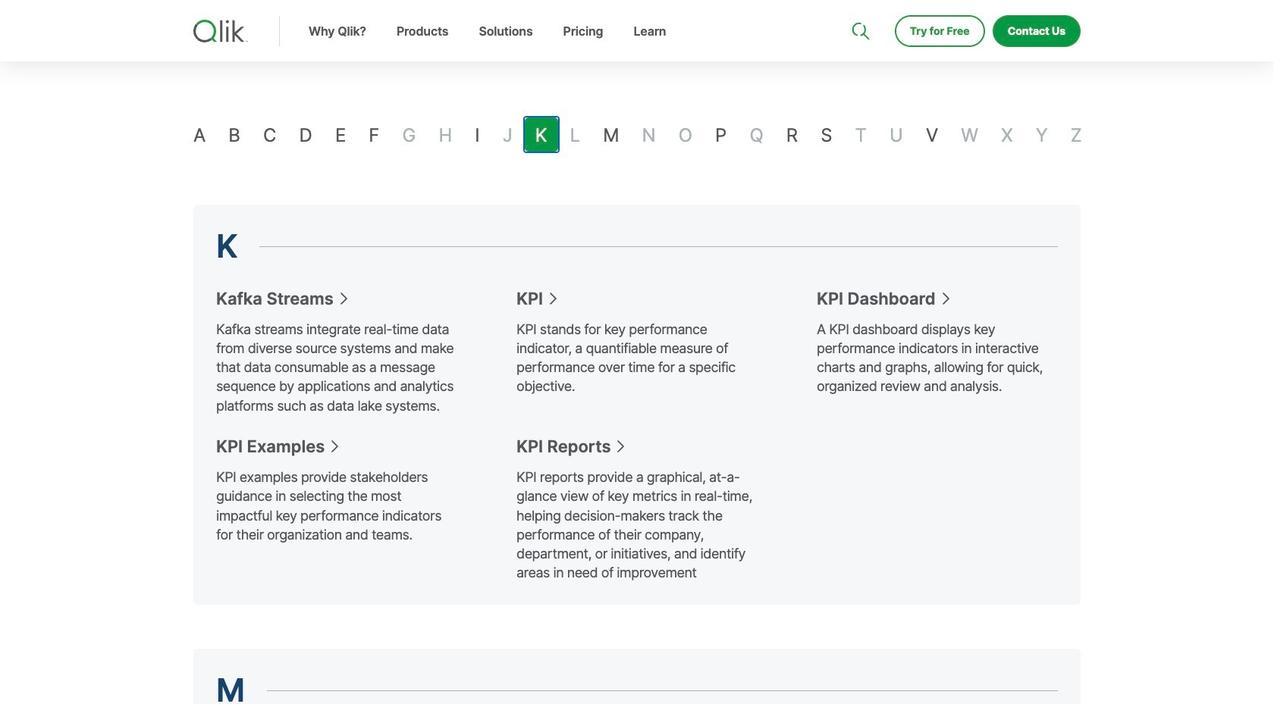 Task type: vqa. For each thing, say whether or not it's contained in the screenshot.
Login image
yes



Task type: locate. For each thing, give the bounding box(es) containing it.
qlik image
[[193, 20, 248, 42]]



Task type: describe. For each thing, give the bounding box(es) containing it.
company image
[[942, 0, 954, 12]]

support image
[[854, 0, 866, 12]]

login image
[[1033, 0, 1045, 12]]



